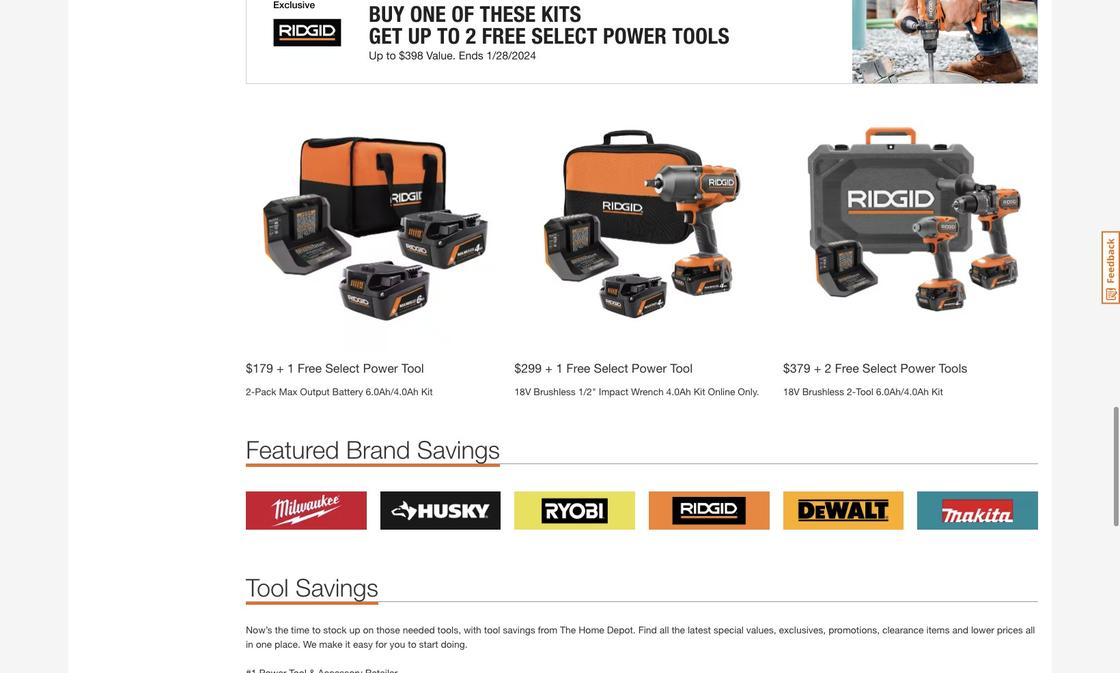 Task type: vqa. For each thing, say whether or not it's contained in the screenshot.
Ivory image
no



Task type: describe. For each thing, give the bounding box(es) containing it.
we
[[303, 639, 317, 651]]

1 horizontal spatial savings
[[417, 435, 500, 465]]

those
[[377, 625, 400, 636]]

up
[[349, 625, 360, 636]]

for
[[376, 639, 387, 651]]

wrench
[[631, 386, 664, 398]]

power for $299 + 1 free select power tool
[[632, 361, 667, 376]]

$379
[[783, 360, 811, 375]]

home
[[579, 625, 605, 636]]

items
[[927, 625, 950, 636]]

prices
[[997, 625, 1023, 636]]

and
[[953, 625, 969, 636]]

ridgid. buy one of these kits get up to 2 free select power tools. up to $398 value. ends 1/28/2024 image
[[246, 0, 1039, 84]]

free for $299
[[567, 361, 591, 376]]

$299 + 1 free select power tool image
[[515, 97, 770, 353]]

clearance
[[883, 625, 924, 636]]

+ for $179
[[277, 361, 284, 376]]

needed
[[403, 625, 435, 636]]

pack
[[255, 386, 276, 398]]

1 for $299
[[556, 361, 563, 376]]

max
[[279, 386, 298, 398]]

1 horizontal spatial 2-
[[847, 386, 856, 397]]

kit for $179 + 1 free select power tool
[[421, 386, 433, 398]]

$179
[[246, 361, 273, 376]]

power for $379 + 2 free select power tools
[[901, 360, 936, 375]]

makita brand tool savings image
[[918, 492, 1039, 530]]

$179 + 1 free select power tool
[[246, 361, 424, 376]]

select for $299
[[594, 361, 628, 376]]

0 horizontal spatial savings
[[296, 573, 379, 603]]

0 horizontal spatial 2-
[[246, 386, 255, 398]]

latest
[[688, 625, 711, 636]]

feedback link image
[[1102, 231, 1121, 305]]

battery
[[332, 386, 363, 398]]

1 all from the left
[[660, 625, 669, 636]]

make
[[319, 639, 343, 651]]

with
[[464, 625, 482, 636]]

select for $379
[[863, 360, 897, 375]]

1 vertical spatial to
[[408, 639, 417, 651]]

you
[[390, 639, 405, 651]]

power for $179 + 1 free select power tool
[[363, 361, 398, 376]]

values,
[[747, 625, 777, 636]]

kit for $299 + 1 free select power tool
[[694, 386, 706, 398]]

0 horizontal spatial 6.0ah/4.0ah
[[366, 386, 419, 398]]

promotions,
[[829, 625, 880, 636]]

time
[[291, 625, 310, 636]]

output
[[300, 386, 330, 398]]

18v for $379 + 2 free select power tools
[[783, 386, 800, 397]]



Task type: locate. For each thing, give the bounding box(es) containing it.
+ right $179
[[277, 361, 284, 376]]

place.
[[275, 639, 301, 651]]

savings up stock
[[296, 573, 379, 603]]

exclusives,
[[779, 625, 826, 636]]

the left latest
[[672, 625, 685, 636]]

2 the from the left
[[672, 625, 685, 636]]

brushless left 1/2"
[[534, 386, 576, 398]]

1 horizontal spatial kit
[[694, 386, 706, 398]]

find
[[639, 625, 657, 636]]

0 horizontal spatial +
[[277, 361, 284, 376]]

impact
[[599, 386, 629, 398]]

1 horizontal spatial 18v
[[783, 386, 800, 397]]

18v
[[783, 386, 800, 397], [515, 386, 531, 398]]

free up 1/2"
[[567, 361, 591, 376]]

tool
[[402, 361, 424, 376], [670, 361, 693, 376], [856, 386, 874, 397], [246, 573, 289, 603]]

0 horizontal spatial 18v
[[515, 386, 531, 398]]

the up the place.
[[275, 625, 288, 636]]

$379 + 2 free select power tools image
[[783, 97, 1039, 352]]

0 vertical spatial savings
[[417, 435, 500, 465]]

power up wrench
[[632, 361, 667, 376]]

1 horizontal spatial the
[[672, 625, 685, 636]]

savings up husky brand tool savings 'image'
[[417, 435, 500, 465]]

18v down "$299"
[[515, 386, 531, 398]]

0 horizontal spatial all
[[660, 625, 669, 636]]

2-pack max output battery 6.0ah/4.0ah kit
[[246, 386, 433, 398]]

1 vertical spatial savings
[[296, 573, 379, 603]]

1 horizontal spatial 6.0ah/4.0ah
[[876, 386, 929, 397]]

select up 18v brushless 2-tool 6.0ah/4.0ah kit
[[863, 360, 897, 375]]

$299 + 1 free select power tool
[[515, 361, 693, 376]]

1 horizontal spatial select
[[594, 361, 628, 376]]

to
[[312, 625, 321, 636], [408, 639, 417, 651]]

on
[[363, 625, 374, 636]]

2 horizontal spatial +
[[814, 360, 822, 375]]

$299
[[515, 361, 542, 376]]

dewalt brand tool savings image
[[783, 492, 904, 530]]

1 for $179
[[288, 361, 294, 376]]

it
[[345, 639, 351, 651]]

ridgid brand tool savings image
[[649, 492, 770, 530]]

special
[[714, 625, 744, 636]]

tools,
[[438, 625, 461, 636]]

tools
[[939, 360, 968, 375]]

18v brushless 1/2" impact wrench 4.0ah kit online only.
[[515, 386, 760, 398]]

brushless down 2
[[803, 386, 845, 397]]

free right 2
[[835, 360, 859, 375]]

ryobi brand tool savings image
[[515, 492, 635, 530]]

18v brushless 2-tool 6.0ah/4.0ah kit
[[783, 386, 943, 397]]

free for $379
[[835, 360, 859, 375]]

+
[[814, 360, 822, 375], [277, 361, 284, 376], [545, 361, 553, 376]]

0 horizontal spatial power
[[363, 361, 398, 376]]

select up 2-pack max output battery 6.0ah/4.0ah kit
[[325, 361, 360, 376]]

power left tools
[[901, 360, 936, 375]]

1 horizontal spatial +
[[545, 361, 553, 376]]

+ for $299
[[545, 361, 553, 376]]

savings
[[503, 625, 535, 636]]

2
[[825, 360, 832, 375]]

2 horizontal spatial select
[[863, 360, 897, 375]]

0 horizontal spatial 1
[[288, 361, 294, 376]]

to up we
[[312, 625, 321, 636]]

power
[[901, 360, 936, 375], [363, 361, 398, 376], [632, 361, 667, 376]]

$179 + 1 free select power tool image
[[246, 97, 501, 353]]

0 horizontal spatial the
[[275, 625, 288, 636]]

1 horizontal spatial all
[[1026, 625, 1035, 636]]

+ for $379
[[814, 360, 822, 375]]

free
[[835, 360, 859, 375], [298, 361, 322, 376], [567, 361, 591, 376]]

18v for $299 + 1 free select power tool
[[515, 386, 531, 398]]

easy
[[353, 639, 373, 651]]

1 horizontal spatial to
[[408, 639, 417, 651]]

+ left 2
[[814, 360, 822, 375]]

2 all from the left
[[1026, 625, 1035, 636]]

to right you
[[408, 639, 417, 651]]

2- down $179
[[246, 386, 255, 398]]

1 horizontal spatial 1
[[556, 361, 563, 376]]

2 horizontal spatial free
[[835, 360, 859, 375]]

doing.
[[441, 639, 468, 651]]

brushless
[[803, 386, 845, 397], [534, 386, 576, 398]]

0 horizontal spatial select
[[325, 361, 360, 376]]

18v down $379
[[783, 386, 800, 397]]

free for $179
[[298, 361, 322, 376]]

+ right "$299"
[[545, 361, 553, 376]]

kit
[[932, 386, 943, 397], [421, 386, 433, 398], [694, 386, 706, 398]]

1 1 from the left
[[288, 361, 294, 376]]

tool savings
[[246, 573, 379, 603]]

the
[[560, 625, 576, 636]]

now's
[[246, 625, 272, 636]]

from
[[538, 625, 558, 636]]

1 horizontal spatial brushless
[[803, 386, 845, 397]]

2 horizontal spatial kit
[[932, 386, 943, 397]]

free up output
[[298, 361, 322, 376]]

power up battery
[[363, 361, 398, 376]]

in
[[246, 639, 253, 651]]

1 right "$299"
[[556, 361, 563, 376]]

depot.
[[607, 625, 636, 636]]

select up impact
[[594, 361, 628, 376]]

1/2"
[[578, 386, 596, 398]]

2 horizontal spatial power
[[901, 360, 936, 375]]

the
[[275, 625, 288, 636], [672, 625, 685, 636]]

$379 + 2 free select power tools
[[783, 360, 968, 375]]

only.
[[738, 386, 760, 398]]

select
[[863, 360, 897, 375], [325, 361, 360, 376], [594, 361, 628, 376]]

select for $179
[[325, 361, 360, 376]]

6.0ah/4.0ah right battery
[[366, 386, 419, 398]]

4.0ah
[[667, 386, 691, 398]]

2-
[[847, 386, 856, 397], [246, 386, 255, 398]]

stock
[[323, 625, 347, 636]]

all right the prices
[[1026, 625, 1035, 636]]

brand
[[346, 435, 410, 465]]

featured brand savings
[[246, 435, 500, 465]]

milwaukee brand tool savings image
[[246, 492, 367, 530]]

savings
[[417, 435, 500, 465], [296, 573, 379, 603]]

start
[[419, 639, 438, 651]]

0 horizontal spatial brushless
[[534, 386, 576, 398]]

6.0ah/4.0ah
[[876, 386, 929, 397], [366, 386, 419, 398]]

all right 'find'
[[660, 625, 669, 636]]

one
[[256, 639, 272, 651]]

tool
[[484, 625, 500, 636]]

1 horizontal spatial power
[[632, 361, 667, 376]]

0 horizontal spatial kit
[[421, 386, 433, 398]]

brushless for 1
[[534, 386, 576, 398]]

6.0ah/4.0ah down $379 + 2 free select power tools
[[876, 386, 929, 397]]

husky brand tool savings image
[[380, 492, 501, 530]]

now's the time to stock up on those needed tools, with tool savings from the home depot. find all the latest special values, exclusives, promotions, clearance items and lower prices all in one place. we make it easy for you to start doing.
[[246, 625, 1035, 651]]

1 up max
[[288, 361, 294, 376]]

2- down $379 + 2 free select power tools
[[847, 386, 856, 397]]

featured
[[246, 435, 339, 465]]

0 vertical spatial to
[[312, 625, 321, 636]]

brushless for 2
[[803, 386, 845, 397]]

all
[[660, 625, 669, 636], [1026, 625, 1035, 636]]

lower
[[972, 625, 995, 636]]

online
[[708, 386, 736, 398]]

1 the from the left
[[275, 625, 288, 636]]

0 horizontal spatial free
[[298, 361, 322, 376]]

2 1 from the left
[[556, 361, 563, 376]]

0 horizontal spatial to
[[312, 625, 321, 636]]

1
[[288, 361, 294, 376], [556, 361, 563, 376]]

1 horizontal spatial free
[[567, 361, 591, 376]]



